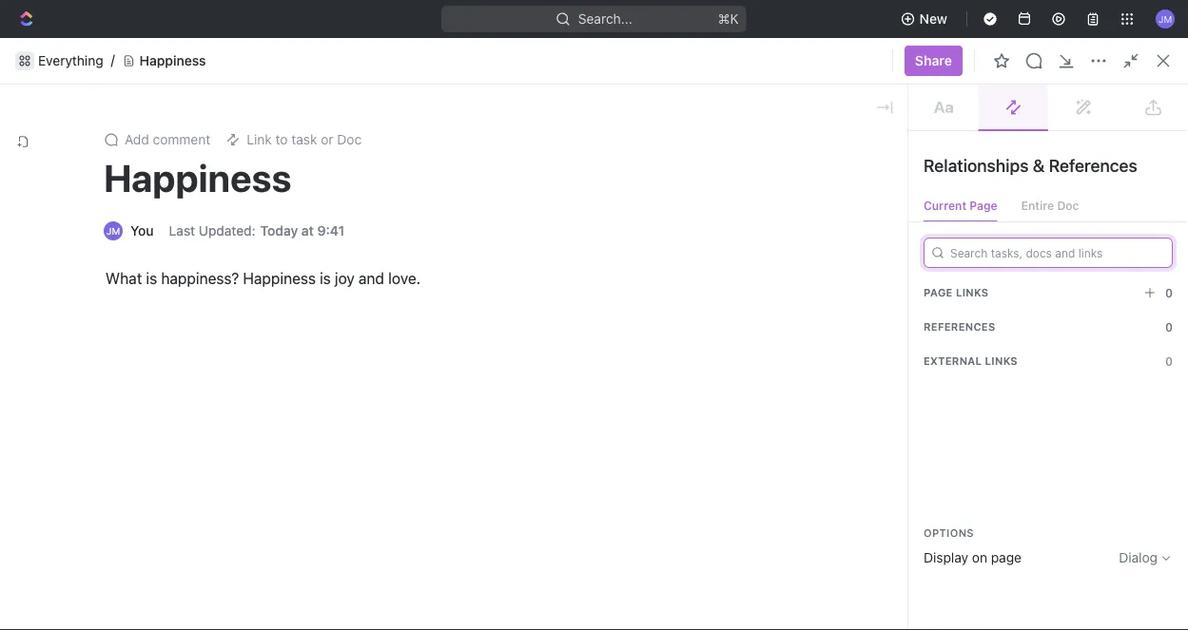 Task type: vqa. For each thing, say whether or not it's contained in the screenshot.
SEARCH TASKS... text box
no



Task type: describe. For each thing, give the bounding box(es) containing it.
what is happiness? happiness is joy and love.
[[106, 270, 425, 288]]

do you want to enable browser notifications? enable hide this
[[392, 44, 796, 60]]

current
[[924, 199, 967, 212]]

joy
[[335, 270, 355, 288]]

search docs button
[[976, 74, 1094, 105]]

2 row from the top
[[265, 446, 1188, 621]]

doc for new doc
[[1144, 81, 1169, 97]]

relationships & references
[[924, 155, 1138, 176]]

0 horizontal spatial by
[[961, 158, 978, 176]]

new for new doc
[[1113, 81, 1141, 97]]

you
[[130, 223, 154, 239]]

1 vertical spatial you
[[1023, 270, 1043, 283]]

getting
[[316, 254, 361, 270]]

entire doc
[[1021, 199, 1079, 212]]

3 column header from the left
[[619, 363, 810, 395]]

1 vertical spatial happiness
[[104, 156, 292, 200]]

link
[[247, 132, 272, 147]]

dashboards
[[46, 225, 120, 241]]

Search by name... text field
[[863, 326, 1103, 355]]

add
[[125, 132, 149, 147]]

everything link
[[38, 53, 103, 69]]

doc for entire doc
[[1057, 199, 1079, 212]]

0 horizontal spatial jm
[[106, 225, 120, 236]]

me
[[982, 158, 1004, 176]]

last
[[169, 223, 195, 239]]

enable
[[688, 44, 730, 60]]

1 vertical spatial by
[[1007, 270, 1020, 283]]

external links
[[924, 355, 1018, 368]]

docs for search docs
[[1050, 81, 1082, 97]]

what
[[106, 270, 142, 288]]

entire
[[1021, 199, 1054, 212]]

1 horizontal spatial page
[[970, 199, 998, 212]]

do
[[392, 44, 410, 60]]

⌘k
[[718, 11, 739, 27]]

0 horizontal spatial docs
[[277, 81, 308, 97]]

and
[[359, 270, 384, 288]]

new doc button
[[1101, 74, 1181, 105]]

here.
[[1098, 270, 1125, 283]]

started
[[365, 254, 410, 270]]

docs for all docs created by you will show here.
[[932, 270, 960, 283]]

browser
[[536, 44, 587, 60]]

1 vertical spatial references
[[924, 321, 996, 333]]

page links
[[924, 287, 989, 299]]

2 is from the left
[[320, 270, 331, 288]]

everything
[[38, 53, 103, 69]]

current page
[[924, 199, 998, 212]]

0 vertical spatial references
[[1049, 155, 1138, 176]]

0 for external links
[[1165, 355, 1173, 368]]

2 vertical spatial happiness
[[243, 270, 316, 288]]

hide
[[740, 44, 769, 60]]

1 vertical spatial page
[[924, 287, 953, 299]]

all docs created by you will show here.
[[916, 270, 1125, 283]]

tree inside 'sidebar' navigation
[[8, 400, 234, 631]]

class notes link
[[282, 217, 539, 247]]

Search tasks, docs and links text field
[[934, 239, 1166, 267]]

last updated: today at 9:41
[[169, 223, 345, 239]]

getting started guide
[[316, 254, 450, 270]]

add comment
[[125, 132, 210, 147]]

or
[[321, 132, 334, 147]]



Task type: locate. For each thing, give the bounding box(es) containing it.
to inside dropdown button
[[276, 132, 288, 147]]

share
[[915, 53, 952, 68]]

docs
[[277, 81, 308, 97], [1050, 81, 1082, 97], [932, 270, 960, 283]]

0 vertical spatial new
[[920, 11, 948, 27]]

references down page links on the top
[[924, 321, 996, 333]]

links for external links
[[985, 355, 1018, 368]]

1 horizontal spatial docs
[[932, 270, 960, 283]]

new up share on the right of the page
[[920, 11, 948, 27]]

1 vertical spatial row
[[265, 446, 1188, 621]]

created
[[899, 158, 957, 176]]

5 column header from the left
[[962, 363, 1114, 395]]

relationships
[[924, 155, 1029, 176]]

love.
[[388, 270, 421, 288]]

happiness?
[[161, 270, 239, 288]]

docs up page links on the top
[[932, 270, 960, 283]]

2 horizontal spatial docs
[[1050, 81, 1082, 97]]

new for new
[[920, 11, 948, 27]]

to right want
[[474, 44, 486, 60]]

2 column header from the left
[[286, 363, 619, 395]]

1 vertical spatial 0
[[1165, 321, 1173, 334]]

0 vertical spatial by
[[961, 158, 978, 176]]

links for page links
[[956, 287, 989, 299]]

1 horizontal spatial you
[[1023, 270, 1043, 283]]

external
[[924, 355, 982, 368]]

link to task or doc button
[[218, 127, 369, 153]]

1 is from the left
[[146, 270, 157, 288]]

0 horizontal spatial page
[[924, 287, 953, 299]]

docs up link to task or doc dropdown button
[[277, 81, 308, 97]]

1 horizontal spatial is
[[320, 270, 331, 288]]

notifications?
[[590, 44, 675, 60]]

is right what
[[146, 270, 157, 288]]

docs inside button
[[1050, 81, 1082, 97]]

1 0 from the top
[[1165, 286, 1173, 300]]

dialog button
[[1119, 550, 1173, 566]]

created by me
[[899, 158, 1004, 176]]

doc inside button
[[1144, 81, 1169, 97]]

sidebar navigation
[[0, 67, 243, 631]]

1 vertical spatial to
[[276, 132, 288, 147]]

page down all
[[924, 287, 953, 299]]

dashboards link
[[8, 218, 234, 248]]

enable
[[490, 44, 532, 60]]

search...
[[578, 11, 633, 27]]

happiness
[[140, 53, 206, 69], [104, 156, 292, 200], [243, 270, 316, 288]]

page
[[991, 550, 1022, 566]]

0 horizontal spatial to
[[276, 132, 288, 147]]

links
[[956, 287, 989, 299], [985, 355, 1018, 368]]

0 vertical spatial happiness
[[140, 53, 206, 69]]

9:41
[[317, 223, 345, 239]]

new doc
[[1113, 81, 1169, 97]]

is
[[146, 270, 157, 288], [320, 270, 331, 288]]

0 vertical spatial doc
[[1144, 81, 1169, 97]]

new
[[920, 11, 948, 27], [1113, 81, 1141, 97]]

2 vertical spatial 0
[[1165, 355, 1173, 368]]

on
[[972, 550, 988, 566]]

you left will
[[1023, 270, 1043, 283]]

1 horizontal spatial doc
[[1057, 199, 1079, 212]]

4 column header from the left
[[810, 363, 962, 395]]

jm
[[1159, 13, 1172, 24], [106, 225, 120, 236]]

1 horizontal spatial references
[[1049, 155, 1138, 176]]

to
[[474, 44, 486, 60], [276, 132, 288, 147]]

you
[[413, 44, 436, 60], [1023, 270, 1043, 283]]

will
[[1046, 270, 1063, 283]]

tree
[[8, 400, 234, 631]]

you right 'do'
[[413, 44, 436, 60]]

happiness down comment
[[104, 156, 292, 200]]

1 horizontal spatial new
[[1113, 81, 1141, 97]]

1 horizontal spatial jm
[[1159, 13, 1172, 24]]

docs right search
[[1050, 81, 1082, 97]]

at
[[301, 223, 314, 239]]

0 horizontal spatial you
[[413, 44, 436, 60]]

this
[[773, 44, 796, 60]]

by
[[961, 158, 978, 176], [1007, 270, 1020, 283]]

0 vertical spatial 0
[[1165, 286, 1173, 300]]

0 vertical spatial jm
[[1159, 13, 1172, 24]]

0 horizontal spatial is
[[146, 270, 157, 288]]

table
[[265, 363, 1188, 621]]

row
[[265, 363, 1188, 395], [265, 446, 1188, 621]]

want
[[440, 44, 470, 60]]

doc right entire
[[1057, 199, 1079, 212]]

happiness up add comment
[[140, 53, 206, 69]]

links down search by name... "text box"
[[985, 355, 1018, 368]]

new button
[[893, 4, 959, 34]]

all
[[916, 270, 929, 283]]

jm up new doc
[[1159, 13, 1172, 24]]

0 vertical spatial you
[[413, 44, 436, 60]]

class notes
[[316, 224, 389, 240]]

1 vertical spatial new
[[1113, 81, 1141, 97]]

2 vertical spatial doc
[[1057, 199, 1079, 212]]

class
[[316, 224, 349, 240]]

no created by me docs image
[[982, 193, 1059, 269]]

0 horizontal spatial references
[[924, 321, 996, 333]]

page
[[970, 199, 998, 212], [924, 287, 953, 299]]

0 vertical spatial row
[[265, 363, 1188, 395]]

links down created
[[956, 287, 989, 299]]

display on page
[[924, 550, 1022, 566]]

is left joy
[[320, 270, 331, 288]]

0
[[1165, 286, 1173, 300], [1165, 321, 1173, 334], [1165, 355, 1173, 368]]

column header
[[265, 363, 286, 395], [286, 363, 619, 395], [619, 363, 810, 395], [810, 363, 962, 395], [962, 363, 1114, 395]]

new right search docs
[[1113, 81, 1141, 97]]

0 horizontal spatial doc
[[337, 132, 362, 147]]

dialog
[[1119, 550, 1158, 566]]

jm button
[[1150, 4, 1181, 34]]

notes
[[353, 224, 389, 240]]

by left me
[[961, 158, 978, 176]]

0 vertical spatial to
[[474, 44, 486, 60]]

created
[[963, 270, 1004, 283]]

guide
[[414, 254, 450, 270]]

jm inside dropdown button
[[1159, 13, 1172, 24]]

0 vertical spatial page
[[970, 199, 998, 212]]

1 vertical spatial doc
[[337, 132, 362, 147]]

1 row from the top
[[265, 363, 1188, 395]]

page right current in the top of the page
[[970, 199, 998, 212]]

doc inside dropdown button
[[337, 132, 362, 147]]

2 horizontal spatial doc
[[1144, 81, 1169, 97]]

display
[[924, 550, 969, 566]]

0 for references
[[1165, 321, 1173, 334]]

by right created
[[1007, 270, 1020, 283]]

0 vertical spatial links
[[956, 287, 989, 299]]

doc down jm dropdown button
[[1144, 81, 1169, 97]]

today
[[260, 223, 298, 239]]

1 horizontal spatial by
[[1007, 270, 1020, 283]]

show
[[1067, 270, 1095, 283]]

to right the link
[[276, 132, 288, 147]]

getting started guide link
[[282, 247, 539, 278]]

search docs
[[1003, 81, 1082, 97]]

updated:
[[199, 223, 255, 239]]

2 0 from the top
[[1165, 321, 1173, 334]]

happiness down today
[[243, 270, 316, 288]]

comment
[[153, 132, 210, 147]]

doc right or
[[337, 132, 362, 147]]

&
[[1033, 155, 1045, 176]]

1 vertical spatial jm
[[106, 225, 120, 236]]

references right &
[[1049, 155, 1138, 176]]

3 0 from the top
[[1165, 355, 1173, 368]]

doc
[[1144, 81, 1169, 97], [337, 132, 362, 147], [1057, 199, 1079, 212]]

references
[[1049, 155, 1138, 176], [924, 321, 996, 333]]

1 vertical spatial links
[[985, 355, 1018, 368]]

link to task or doc
[[247, 132, 362, 147]]

task
[[291, 132, 317, 147]]

search
[[1003, 81, 1047, 97]]

options
[[924, 527, 974, 539]]

recent
[[289, 158, 340, 176]]

1 horizontal spatial to
[[474, 44, 486, 60]]

1 column header from the left
[[265, 363, 286, 395]]

jm left you
[[106, 225, 120, 236]]

0 horizontal spatial new
[[920, 11, 948, 27]]



